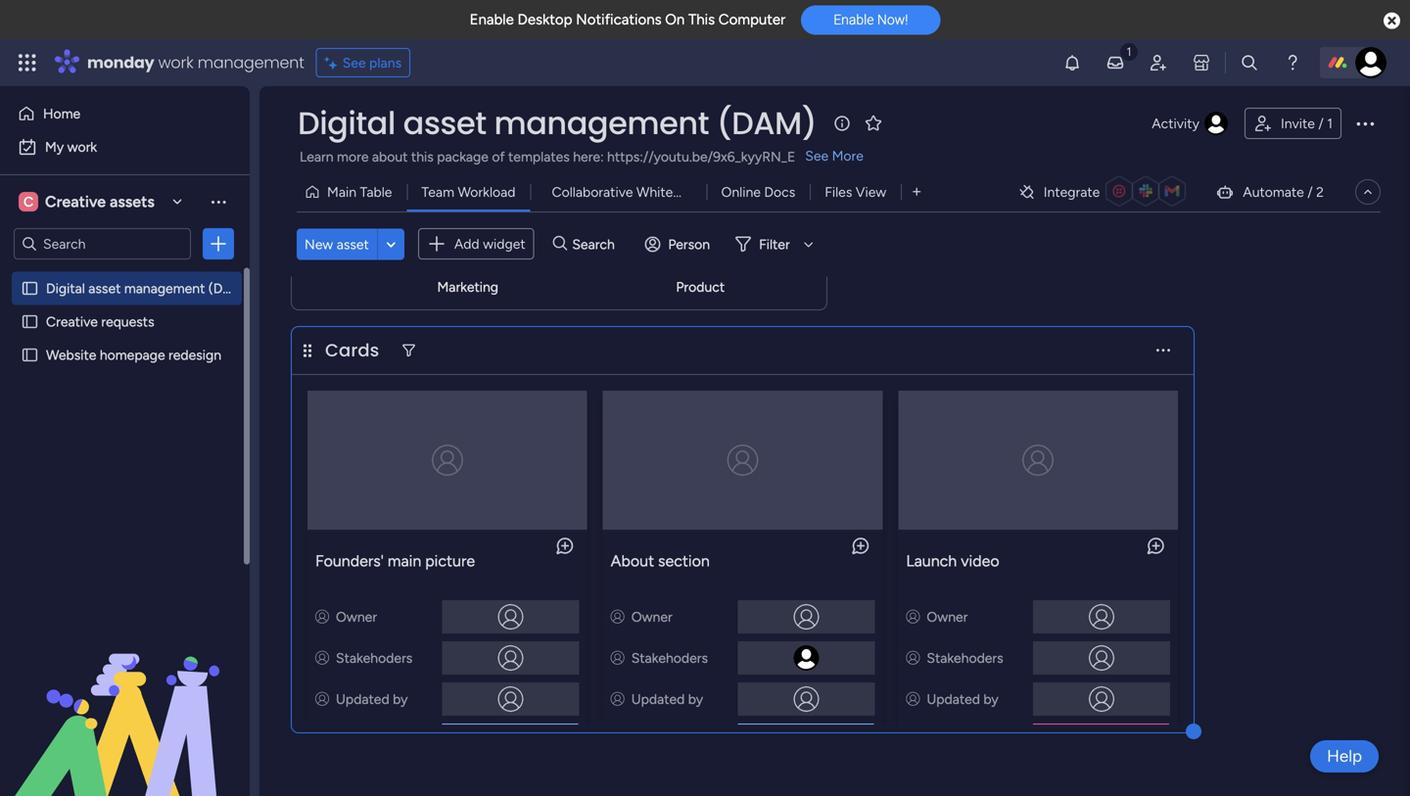 Task type: describe. For each thing, give the bounding box(es) containing it.
see plans
[[343, 54, 402, 71]]

home link
[[12, 98, 238, 129]]

collaborative whiteboard button
[[530, 176, 709, 208]]

home
[[43, 105, 81, 122]]

on
[[665, 11, 685, 28]]

integrate button
[[1011, 171, 1200, 213]]

stakehoders for video
[[927, 650, 1004, 667]]

redesign
[[169, 347, 221, 363]]

this
[[411, 148, 434, 165]]

Search in workspace field
[[41, 233, 164, 255]]

0 vertical spatial management
[[198, 51, 304, 73]]

templates
[[508, 148, 570, 165]]

files
[[825, 184, 852, 200]]

my work option
[[12, 131, 238, 163]]

help
[[1327, 746, 1362, 766]]

digital asset management (dam) inside list box
[[46, 280, 248, 297]]

1 vertical spatial digital
[[46, 280, 85, 297]]

v2 search image
[[553, 233, 567, 255]]

person button
[[637, 228, 722, 260]]

show board description image
[[831, 114, 854, 133]]

website homepage redesign
[[46, 347, 221, 363]]

workspace image
[[19, 191, 38, 213]]

main
[[327, 184, 357, 200]]

video
[[961, 552, 1000, 571]]

home option
[[12, 98, 238, 129]]

updated for founders'
[[336, 691, 389, 708]]

stakehoders for main
[[336, 650, 413, 667]]

help button
[[1311, 740, 1379, 773]]

team workload button
[[407, 176, 530, 208]]

1 image
[[1120, 40, 1138, 62]]

more
[[337, 148, 369, 165]]

2 vertical spatial management
[[124, 280, 205, 297]]

invite
[[1281, 115, 1315, 132]]

main table
[[327, 184, 392, 200]]

new asset
[[305, 236, 369, 252]]

public board image
[[21, 279, 39, 298]]

2 horizontal spatial asset
[[403, 101, 486, 145]]

creative assets
[[45, 192, 155, 211]]

my work link
[[12, 131, 238, 163]]

widget
[[483, 236, 526, 252]]

by for section
[[688, 691, 703, 708]]

view
[[856, 184, 887, 200]]

filter button
[[728, 228, 820, 260]]

desktop
[[518, 11, 572, 28]]

add widget button
[[418, 228, 534, 260]]

new asset button
[[297, 228, 377, 260]]

enable now! button
[[801, 5, 941, 35]]

public board image for website homepage redesign
[[21, 346, 39, 364]]

see inside button
[[343, 54, 366, 71]]

add view image
[[913, 185, 921, 199]]

learn more about this package of templates here: https://youtu.be/9x6_kyyrn_e see more
[[300, 147, 864, 165]]

card cover image image for video
[[1023, 445, 1054, 476]]

c
[[23, 193, 33, 210]]

automate / 2
[[1243, 184, 1324, 200]]

online docs button
[[707, 176, 810, 208]]

monday work management
[[87, 51, 304, 73]]

enable for enable now!
[[834, 12, 874, 28]]

team workload
[[422, 184, 516, 200]]

assets
[[110, 192, 155, 211]]

here:
[[573, 148, 604, 165]]

card cover image image for main
[[432, 445, 463, 476]]

creative requests
[[46, 313, 154, 330]]

about
[[372, 148, 408, 165]]

row group containing founders' main picture
[[300, 383, 1186, 796]]

/ for 2
[[1308, 184, 1313, 200]]

select product image
[[18, 53, 37, 72]]

Search field
[[567, 230, 626, 258]]

files view button
[[810, 176, 901, 208]]

enable for enable desktop notifications on this computer
[[470, 11, 514, 28]]

online docs
[[721, 184, 796, 200]]

more
[[832, 147, 864, 164]]

angle down image
[[386, 237, 396, 251]]

1 horizontal spatial digital
[[298, 101, 396, 145]]

card cover image image for section
[[727, 445, 759, 476]]

owner for founders'
[[336, 609, 377, 625]]

notifications image
[[1063, 53, 1082, 72]]

invite members image
[[1149, 53, 1168, 72]]

Digital asset management (DAM) field
[[293, 101, 822, 145]]

monday
[[87, 51, 154, 73]]

whiteboard
[[637, 184, 709, 200]]

owner for about
[[631, 609, 673, 625]]

of
[[492, 148, 505, 165]]

add to favorites image
[[864, 113, 884, 133]]

more dots image
[[1157, 344, 1170, 358]]

website
[[46, 347, 96, 363]]

about
[[611, 552, 654, 571]]

see inside learn more about this package of templates here: https://youtu.be/9x6_kyyrn_e see more
[[805, 147, 829, 164]]

computer
[[719, 11, 786, 28]]

https://youtu.be/9x6_kyyrn_e
[[607, 148, 796, 165]]

activity
[[1152, 115, 1200, 132]]



Task type: locate. For each thing, give the bounding box(es) containing it.
0 horizontal spatial enable
[[470, 11, 514, 28]]

/
[[1319, 115, 1324, 132], [1308, 184, 1313, 200]]

1 vertical spatial options image
[[209, 234, 228, 254]]

main
[[388, 552, 421, 571]]

2 vertical spatial asset
[[88, 280, 121, 297]]

0 vertical spatial public board image
[[21, 312, 39, 331]]

0 horizontal spatial by
[[393, 691, 408, 708]]

plans
[[369, 54, 402, 71]]

/ left 1
[[1319, 115, 1324, 132]]

2 horizontal spatial by
[[984, 691, 999, 708]]

my
[[45, 139, 64, 155]]

add widget
[[454, 236, 526, 252]]

1 horizontal spatial (dam)
[[717, 101, 817, 145]]

launch
[[906, 552, 957, 571]]

asset inside button
[[337, 236, 369, 252]]

1 horizontal spatial enable
[[834, 12, 874, 28]]

workload
[[458, 184, 516, 200]]

3 updated by from the left
[[927, 691, 999, 708]]

requests
[[101, 313, 154, 330]]

updated by for section
[[631, 691, 703, 708]]

public board image for creative requests
[[21, 312, 39, 331]]

filter
[[759, 236, 790, 252]]

creative for creative assets
[[45, 192, 106, 211]]

owner for launch
[[927, 609, 968, 625]]

work
[[158, 51, 193, 73], [67, 139, 97, 155]]

1
[[1327, 115, 1333, 132]]

team
[[422, 184, 454, 200]]

1 enable from the left
[[470, 11, 514, 28]]

1 horizontal spatial asset
[[337, 236, 369, 252]]

0 horizontal spatial updated
[[336, 691, 389, 708]]

section
[[658, 552, 710, 571]]

person
[[668, 236, 710, 252]]

0 vertical spatial work
[[158, 51, 193, 73]]

/ for 1
[[1319, 115, 1324, 132]]

1 horizontal spatial options image
[[1354, 112, 1377, 135]]

dapulse person column image
[[611, 609, 625, 625], [906, 609, 920, 625], [611, 650, 625, 667], [906, 650, 920, 667], [611, 691, 625, 708]]

0 vertical spatial see
[[343, 54, 366, 71]]

work for my
[[67, 139, 97, 155]]

invite / 1
[[1281, 115, 1333, 132]]

new
[[305, 236, 333, 252]]

/ left 2
[[1308, 184, 1313, 200]]

0 vertical spatial options image
[[1354, 112, 1377, 135]]

owner down launch video
[[927, 609, 968, 625]]

0 horizontal spatial digital
[[46, 280, 85, 297]]

creative right c
[[45, 192, 106, 211]]

arrow down image
[[797, 232, 820, 256]]

1 horizontal spatial see
[[805, 147, 829, 164]]

updated
[[336, 691, 389, 708], [631, 691, 685, 708], [927, 691, 980, 708]]

digital up more
[[298, 101, 396, 145]]

asset
[[403, 101, 486, 145], [337, 236, 369, 252], [88, 280, 121, 297]]

files view
[[825, 184, 887, 200]]

picture
[[425, 552, 475, 571]]

enable left 'desktop'
[[470, 11, 514, 28]]

invite / 1 button
[[1245, 108, 1342, 139]]

management
[[198, 51, 304, 73], [494, 101, 709, 145], [124, 280, 205, 297]]

options image
[[1354, 112, 1377, 135], [209, 234, 228, 254]]

updated for about
[[631, 691, 685, 708]]

3 by from the left
[[984, 691, 999, 708]]

list box
[[0, 268, 250, 636]]

learn
[[300, 148, 334, 165]]

updated by
[[336, 691, 408, 708], [631, 691, 703, 708], [927, 691, 999, 708]]

2 stakehoders from the left
[[631, 650, 708, 667]]

table
[[360, 184, 392, 200]]

1 horizontal spatial /
[[1319, 115, 1324, 132]]

lottie animation image
[[0, 598, 250, 796]]

update feed image
[[1106, 53, 1125, 72]]

creative
[[45, 192, 106, 211], [46, 313, 98, 330]]

0 vertical spatial /
[[1319, 115, 1324, 132]]

1 public board image from the top
[[21, 312, 39, 331]]

dapulse close image
[[1384, 11, 1401, 31]]

0 horizontal spatial work
[[67, 139, 97, 155]]

0 vertical spatial creative
[[45, 192, 106, 211]]

2 public board image from the top
[[21, 346, 39, 364]]

docs
[[764, 184, 796, 200]]

digital
[[298, 101, 396, 145], [46, 280, 85, 297]]

1 horizontal spatial owner
[[631, 609, 673, 625]]

2 updated by from the left
[[631, 691, 703, 708]]

about section
[[611, 552, 710, 571]]

updated for launch
[[927, 691, 980, 708]]

dapulse drag handle 3 image
[[304, 344, 311, 358]]

collaborative whiteboard
[[552, 184, 709, 200]]

work inside option
[[67, 139, 97, 155]]

0 horizontal spatial stakehoders
[[336, 650, 413, 667]]

digital asset management (dam)
[[298, 101, 817, 145], [46, 280, 248, 297]]

enable left now! at top
[[834, 12, 874, 28]]

see
[[343, 54, 366, 71], [805, 147, 829, 164]]

package
[[437, 148, 489, 165]]

1 horizontal spatial updated
[[631, 691, 685, 708]]

this
[[689, 11, 715, 28]]

3 updated from the left
[[927, 691, 980, 708]]

activity button
[[1144, 108, 1237, 139]]

see left "more"
[[805, 147, 829, 164]]

0 horizontal spatial see
[[343, 54, 366, 71]]

asset up package
[[403, 101, 486, 145]]

asset right "new"
[[337, 236, 369, 252]]

see plans button
[[316, 48, 411, 77]]

0 horizontal spatial options image
[[209, 234, 228, 254]]

1 vertical spatial (dam)
[[208, 280, 248, 297]]

1 vertical spatial work
[[67, 139, 97, 155]]

2 card cover image image from the left
[[727, 445, 759, 476]]

1 stakehoders from the left
[[336, 650, 413, 667]]

0 horizontal spatial updated by
[[336, 691, 408, 708]]

work right my on the top left of the page
[[67, 139, 97, 155]]

creative for creative requests
[[46, 313, 98, 330]]

1 vertical spatial public board image
[[21, 346, 39, 364]]

0 horizontal spatial /
[[1308, 184, 1313, 200]]

owner
[[336, 609, 377, 625], [631, 609, 673, 625], [927, 609, 968, 625]]

2 by from the left
[[688, 691, 703, 708]]

collapse board header image
[[1360, 184, 1376, 200]]

monday marketplace image
[[1192, 53, 1212, 72]]

2 horizontal spatial updated
[[927, 691, 980, 708]]

collaborative
[[552, 184, 633, 200]]

stakehoders
[[336, 650, 413, 667], [631, 650, 708, 667], [927, 650, 1004, 667]]

by for video
[[984, 691, 999, 708]]

enable desktop notifications on this computer
[[470, 11, 786, 28]]

0 vertical spatial digital
[[298, 101, 396, 145]]

search everything image
[[1240, 53, 1260, 72]]

by for main
[[393, 691, 408, 708]]

enable inside button
[[834, 12, 874, 28]]

(dam) up redesign
[[208, 280, 248, 297]]

0 horizontal spatial asset
[[88, 280, 121, 297]]

0 horizontal spatial (dam)
[[208, 280, 248, 297]]

0 horizontal spatial card cover image image
[[432, 445, 463, 476]]

lottie animation element
[[0, 598, 250, 796]]

0 vertical spatial (dam)
[[717, 101, 817, 145]]

automate
[[1243, 184, 1304, 200]]

workspace options image
[[209, 192, 228, 211]]

help image
[[1283, 53, 1303, 72]]

see more link
[[803, 146, 866, 166]]

updated by for main
[[336, 691, 408, 708]]

founders' main picture
[[315, 552, 475, 571]]

1 updated by from the left
[[336, 691, 408, 708]]

(dam) inside list box
[[208, 280, 248, 297]]

work for monday
[[158, 51, 193, 73]]

2 horizontal spatial owner
[[927, 609, 968, 625]]

1 by from the left
[[393, 691, 408, 708]]

main table button
[[297, 176, 407, 208]]

now!
[[877, 12, 908, 28]]

options image down workspace options image
[[209, 234, 228, 254]]

/ inside button
[[1319, 115, 1324, 132]]

online
[[721, 184, 761, 200]]

1 vertical spatial see
[[805, 147, 829, 164]]

1 vertical spatial management
[[494, 101, 709, 145]]

2
[[1317, 184, 1324, 200]]

public board image down public board icon
[[21, 312, 39, 331]]

notifications
[[576, 11, 662, 28]]

cards
[[325, 338, 379, 363]]

2 horizontal spatial card cover image image
[[1023, 445, 1054, 476]]

1 vertical spatial asset
[[337, 236, 369, 252]]

digital right public board icon
[[46, 280, 85, 297]]

1 horizontal spatial card cover image image
[[727, 445, 759, 476]]

creative inside list box
[[46, 313, 98, 330]]

0 horizontal spatial owner
[[336, 609, 377, 625]]

0 vertical spatial digital asset management (dam)
[[298, 101, 817, 145]]

dapulse person column image
[[315, 609, 329, 625], [315, 650, 329, 667], [315, 691, 329, 708], [906, 691, 920, 708]]

(dam)
[[717, 101, 817, 145], [208, 280, 248, 297]]

option
[[0, 271, 250, 275]]

0 horizontal spatial digital asset management (dam)
[[46, 280, 248, 297]]

3 owner from the left
[[927, 609, 968, 625]]

see left plans
[[343, 54, 366, 71]]

owner down founders'
[[336, 609, 377, 625]]

john smith image
[[1356, 47, 1387, 78]]

row group
[[300, 383, 1186, 796]]

owner down about section
[[631, 609, 673, 625]]

work right monday
[[158, 51, 193, 73]]

1 horizontal spatial by
[[688, 691, 703, 708]]

digital asset management (dam) up templates
[[298, 101, 817, 145]]

0 vertical spatial asset
[[403, 101, 486, 145]]

workspace selection element
[[19, 190, 158, 214]]

2 horizontal spatial updated by
[[927, 691, 999, 708]]

1 vertical spatial /
[[1308, 184, 1313, 200]]

creative inside workspace selection 'element'
[[45, 192, 106, 211]]

2 enable from the left
[[834, 12, 874, 28]]

1 updated from the left
[[336, 691, 389, 708]]

2 updated from the left
[[631, 691, 685, 708]]

3 card cover image image from the left
[[1023, 445, 1054, 476]]

stakehoders for section
[[631, 650, 708, 667]]

1 horizontal spatial stakehoders
[[631, 650, 708, 667]]

public board image
[[21, 312, 39, 331], [21, 346, 39, 364]]

2 horizontal spatial stakehoders
[[927, 650, 1004, 667]]

(dam) up the online docs
[[717, 101, 817, 145]]

1 vertical spatial digital asset management (dam)
[[46, 280, 248, 297]]

founders'
[[315, 552, 384, 571]]

3 stakehoders from the left
[[927, 650, 1004, 667]]

1 horizontal spatial work
[[158, 51, 193, 73]]

homepage
[[100, 347, 165, 363]]

list box containing digital asset management (dam)
[[0, 268, 250, 636]]

enable
[[470, 11, 514, 28], [834, 12, 874, 28]]

digital asset management (dam) up "requests"
[[46, 280, 248, 297]]

1 card cover image image from the left
[[432, 445, 463, 476]]

1 horizontal spatial updated by
[[631, 691, 703, 708]]

1 vertical spatial creative
[[46, 313, 98, 330]]

enable now!
[[834, 12, 908, 28]]

public board image left the website
[[21, 346, 39, 364]]

launch video
[[906, 552, 1000, 571]]

asset up creative requests
[[88, 280, 121, 297]]

card cover image image
[[432, 445, 463, 476], [727, 445, 759, 476], [1023, 445, 1054, 476]]

2 owner from the left
[[631, 609, 673, 625]]

options image right 1
[[1354, 112, 1377, 135]]

integrate
[[1044, 184, 1100, 200]]

Cards field
[[320, 338, 384, 363]]

my work
[[45, 139, 97, 155]]

creative up the website
[[46, 313, 98, 330]]

1 horizontal spatial digital asset management (dam)
[[298, 101, 817, 145]]

add
[[454, 236, 480, 252]]

updated by for video
[[927, 691, 999, 708]]

1 owner from the left
[[336, 609, 377, 625]]



Task type: vqa. For each thing, say whether or not it's contained in the screenshot.
the topmost 'DIGITAL'
yes



